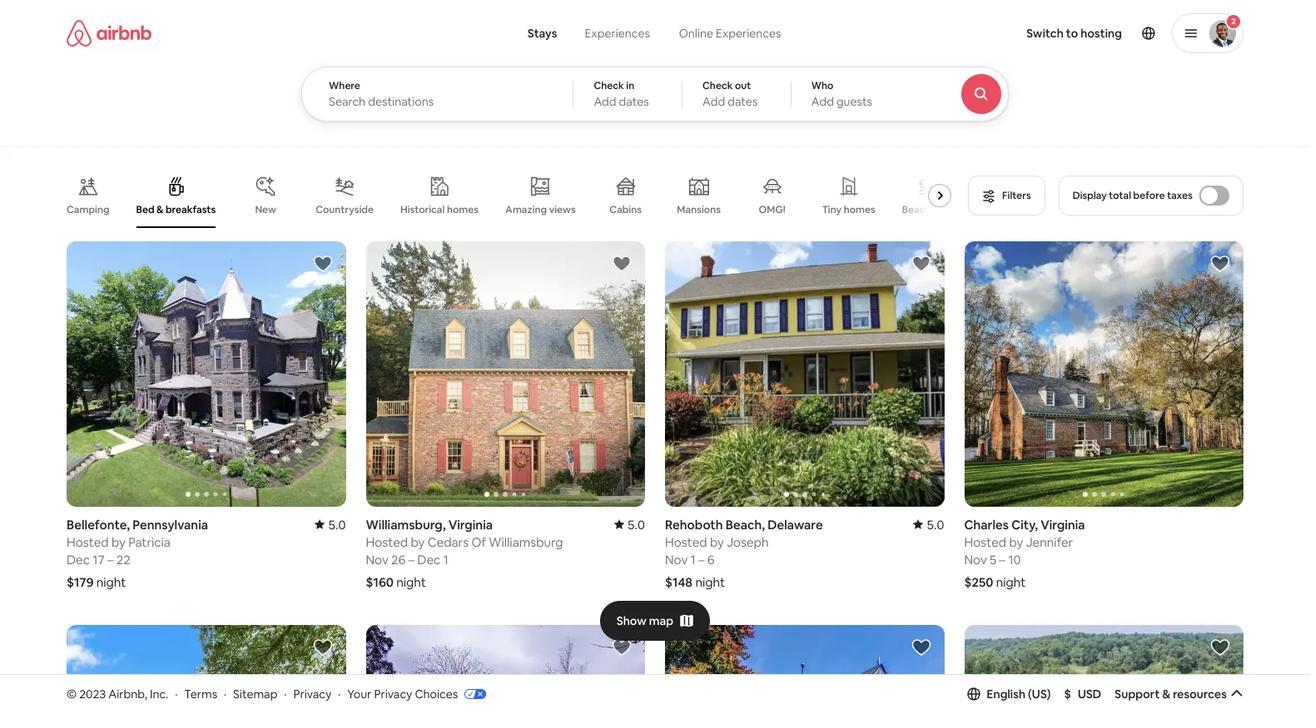 Task type: describe. For each thing, give the bounding box(es) containing it.
stays
[[528, 26, 557, 41]]

of
[[471, 534, 486, 550]]

check in add dates
[[594, 79, 649, 109]]

sitemap
[[233, 686, 278, 701]]

williamsburg
[[489, 534, 563, 550]]

inc.
[[150, 686, 168, 701]]

williamsburg,
[[366, 517, 446, 532]]

add to wishlist: rehoboth beach, delaware image
[[911, 254, 931, 274]]

add to wishlist: new hope, pennsylvania image
[[911, 637, 931, 657]]

total
[[1109, 189, 1131, 202]]

switch
[[1027, 26, 1064, 41]]

rehoboth
[[665, 517, 723, 532]]

bed
[[136, 203, 154, 216]]

switch to hosting
[[1027, 26, 1122, 41]]

night inside charles city, virginia hosted by jennifer nov 5 – 10 $250 night
[[996, 574, 1026, 590]]

add for check out add dates
[[703, 94, 725, 109]]

1 · from the left
[[175, 686, 178, 701]]

taxes
[[1167, 189, 1193, 202]]

$ usd
[[1064, 687, 1102, 702]]

26
[[391, 552, 406, 567]]

2 privacy from the left
[[374, 686, 412, 701]]

omg!
[[759, 203, 786, 216]]

5.0 for night
[[927, 517, 944, 532]]

map
[[649, 613, 674, 628]]

check out add dates
[[703, 79, 758, 109]]

terms · sitemap · privacy
[[184, 686, 332, 701]]

before
[[1133, 189, 1165, 202]]

show map
[[617, 613, 674, 628]]

nov inside 'williamsburg, virginia hosted by cedars of williamsburg nov 26 – dec 1 $160 night'
[[366, 552, 389, 567]]

bellefonte, pennsylvania hosted by patricia dec 17 – 22 $179 night
[[67, 517, 208, 590]]

terms link
[[184, 686, 217, 701]]

what can we help you find? tab list
[[514, 17, 664, 50]]

privacy link
[[293, 686, 332, 701]]

©
[[67, 686, 77, 701]]

check for check out add dates
[[703, 79, 733, 92]]

2 · from the left
[[224, 686, 227, 701]]

support & resources
[[1115, 687, 1227, 702]]

virginia inside charles city, virginia hosted by jennifer nov 5 – 10 $250 night
[[1041, 517, 1085, 532]]

switch to hosting link
[[1017, 16, 1132, 51]]

new
[[255, 203, 276, 216]]

dates for check out add dates
[[728, 94, 758, 109]]

nov for $148
[[665, 552, 688, 567]]

pennsylvania
[[133, 517, 208, 532]]

display total before taxes button
[[1059, 176, 1244, 216]]

experiences inside experiences 'button'
[[585, 26, 650, 41]]

jennifer
[[1026, 534, 1073, 550]]

4 · from the left
[[338, 686, 341, 701]]

countryside
[[316, 203, 374, 216]]

by inside bellefonte, pennsylvania hosted by patricia dec 17 – 22 $179 night
[[111, 534, 126, 550]]

hosted inside charles city, virginia hosted by jennifer nov 5 – 10 $250 night
[[964, 534, 1006, 550]]

in
[[626, 79, 634, 92]]

choices
[[415, 686, 458, 701]]

Where field
[[329, 94, 546, 109]]

virginia inside 'williamsburg, virginia hosted by cedars of williamsburg nov 26 – dec 1 $160 night'
[[448, 517, 493, 532]]

airbnb,
[[108, 686, 147, 701]]

usd
[[1078, 687, 1102, 702]]

5.0 for 1
[[627, 517, 645, 532]]

where
[[329, 79, 360, 92]]

out
[[735, 79, 751, 92]]

add for check in add dates
[[594, 94, 616, 109]]

1 inside 'williamsburg, virginia hosted by cedars of williamsburg nov 26 – dec 1 $160 night'
[[443, 552, 448, 567]]

1 privacy from the left
[[293, 686, 332, 701]]

display
[[1073, 189, 1107, 202]]

5
[[990, 552, 997, 567]]

$179
[[67, 574, 94, 590]]

22
[[116, 552, 130, 567]]

show map button
[[600, 601, 710, 641]]

check for check in add dates
[[594, 79, 624, 92]]

add to wishlist: charles city, virginia image
[[1210, 254, 1230, 274]]

& for support
[[1162, 687, 1170, 702]]

filters
[[1002, 189, 1031, 202]]

experiences button
[[571, 17, 664, 50]]

your
[[347, 686, 372, 701]]

cedars
[[428, 534, 469, 550]]

5.0 out of 5 average rating image for 1
[[614, 517, 645, 532]]

– inside 'williamsburg, virginia hosted by cedars of williamsburg nov 26 – dec 1 $160 night'
[[408, 552, 415, 567]]

cabins
[[610, 203, 642, 216]]

3 · from the left
[[284, 686, 287, 701]]

dec inside 'williamsburg, virginia hosted by cedars of williamsburg nov 26 – dec 1 $160 night'
[[417, 552, 441, 567]]

guests
[[836, 94, 872, 109]]

& for bed
[[157, 203, 164, 216]]

city,
[[1011, 517, 1038, 532]]

add to wishlist: wernersville, pennsylvania image
[[313, 637, 333, 657]]

add to wishlist: chambersburg, pennsylvania image
[[612, 637, 632, 657]]

hosted inside bellefonte, pennsylvania hosted by patricia dec 17 – 22 $179 night
[[67, 534, 109, 550]]

– inside rehoboth beach, delaware hosted by joseph nov 1 – 6 $148 night
[[698, 552, 705, 567]]

experiences inside online experiences link
[[716, 26, 781, 41]]



Task type: locate. For each thing, give the bounding box(es) containing it.
2 experiences from the left
[[716, 26, 781, 41]]

virginia up jennifer
[[1041, 517, 1085, 532]]

who
[[811, 79, 834, 92]]

2
[[1231, 16, 1236, 27]]

nov inside rehoboth beach, delaware hosted by joseph nov 1 – 6 $148 night
[[665, 552, 688, 567]]

3 5.0 out of 5 average rating image from the left
[[913, 517, 944, 532]]

filters button
[[968, 176, 1045, 216]]

5.0 left charles
[[927, 517, 944, 532]]

by down the williamsburg,
[[411, 534, 425, 550]]

5.0 out of 5 average rating image
[[315, 517, 346, 532], [614, 517, 645, 532], [913, 517, 944, 532]]

hosting
[[1081, 26, 1122, 41]]

by inside 'williamsburg, virginia hosted by cedars of williamsburg nov 26 – dec 1 $160 night'
[[411, 534, 425, 550]]

dates down in
[[619, 94, 649, 109]]

1 virginia from the left
[[448, 517, 493, 532]]

add down online experiences
[[703, 94, 725, 109]]

1 night from the left
[[96, 574, 126, 590]]

2 nov from the left
[[665, 552, 688, 567]]

$
[[1064, 687, 1071, 702]]

2 by from the left
[[411, 534, 425, 550]]

profile element
[[822, 0, 1244, 67]]

add inside who add guests
[[811, 94, 834, 109]]

check left out
[[703, 79, 733, 92]]

1 down cedars
[[443, 552, 448, 567]]

hosted down the rehoboth
[[665, 534, 707, 550]]

4 – from the left
[[999, 552, 1006, 567]]

– inside bellefonte, pennsylvania hosted by patricia dec 17 – 22 $179 night
[[107, 552, 114, 567]]

group
[[67, 163, 958, 228], [67, 241, 346, 507], [366, 241, 645, 507], [665, 241, 944, 507], [964, 241, 1244, 507], [67, 625, 346, 714], [366, 625, 645, 714], [665, 625, 944, 714], [964, 625, 1244, 714]]

2 horizontal spatial 5.0 out of 5 average rating image
[[913, 517, 944, 532]]

hosted inside rehoboth beach, delaware hosted by joseph nov 1 – 6 $148 night
[[665, 534, 707, 550]]

$148
[[665, 574, 693, 590]]

1
[[443, 552, 448, 567], [691, 552, 696, 567]]

online experiences
[[679, 26, 781, 41]]

night down 10
[[996, 574, 1026, 590]]

10
[[1008, 552, 1021, 567]]

5.0 out of 5 average rating image left the rehoboth
[[614, 517, 645, 532]]

your privacy choices link
[[347, 686, 486, 703]]

by up 22
[[111, 534, 126, 550]]

5.0 out of 5 average rating image left charles
[[913, 517, 944, 532]]

5.0 left the rehoboth
[[627, 517, 645, 532]]

2 – from the left
[[408, 552, 415, 567]]

© 2023 airbnb, inc. ·
[[67, 686, 178, 701]]

5.0 left the williamsburg,
[[328, 517, 346, 532]]

beach,
[[726, 517, 765, 532]]

by up 10
[[1009, 534, 1023, 550]]

nov left 5 on the right of the page
[[964, 552, 987, 567]]

add inside check out add dates
[[703, 94, 725, 109]]

2 5.0 from the left
[[627, 517, 645, 532]]

0 horizontal spatial dec
[[67, 552, 90, 567]]

1 left 6
[[691, 552, 696, 567]]

1 horizontal spatial 5.0 out of 5 average rating image
[[614, 517, 645, 532]]

1 horizontal spatial dates
[[728, 94, 758, 109]]

historical
[[400, 203, 445, 216]]

support & resources button
[[1115, 687, 1244, 702]]

homes for tiny homes
[[844, 203, 876, 216]]

by up 6
[[710, 534, 724, 550]]

virginia up of
[[448, 517, 493, 532]]

hosted down bellefonte,
[[67, 534, 109, 550]]

0 horizontal spatial &
[[157, 203, 164, 216]]

check inside check out add dates
[[703, 79, 733, 92]]

0 horizontal spatial add
[[594, 94, 616, 109]]

group containing historical homes
[[67, 163, 958, 228]]

camping
[[67, 203, 109, 216]]

1 horizontal spatial &
[[1162, 687, 1170, 702]]

1 horizontal spatial 5.0
[[627, 517, 645, 532]]

experiences
[[585, 26, 650, 41], [716, 26, 781, 41]]

night down 22
[[96, 574, 126, 590]]

3 by from the left
[[710, 534, 724, 550]]

who add guests
[[811, 79, 872, 109]]

–
[[107, 552, 114, 567], [408, 552, 415, 567], [698, 552, 705, 567], [999, 552, 1006, 567]]

online experiences link
[[664, 17, 796, 50]]

dates
[[619, 94, 649, 109], [728, 94, 758, 109]]

0 horizontal spatial experiences
[[585, 26, 650, 41]]

hosted inside 'williamsburg, virginia hosted by cedars of williamsburg nov 26 – dec 1 $160 night'
[[366, 534, 408, 550]]

virginia
[[448, 517, 493, 532], [1041, 517, 1085, 532]]

display total before taxes
[[1073, 189, 1193, 202]]

· right the inc.
[[175, 686, 178, 701]]

online
[[679, 26, 713, 41]]

2023
[[79, 686, 106, 701]]

tiny
[[822, 203, 842, 216]]

2 dates from the left
[[728, 94, 758, 109]]

1 horizontal spatial experiences
[[716, 26, 781, 41]]

add down "who"
[[811, 94, 834, 109]]

patricia
[[128, 534, 171, 550]]

homes
[[447, 203, 479, 216], [844, 203, 876, 216]]

3 5.0 from the left
[[927, 517, 944, 532]]

by inside rehoboth beach, delaware hosted by joseph nov 1 – 6 $148 night
[[710, 534, 724, 550]]

privacy left your
[[293, 686, 332, 701]]

bellefonte,
[[67, 517, 130, 532]]

experiences up in
[[585, 26, 650, 41]]

mansions
[[677, 203, 721, 216]]

0 horizontal spatial 5.0
[[328, 517, 346, 532]]

0 horizontal spatial nov
[[366, 552, 389, 567]]

2 check from the left
[[703, 79, 733, 92]]

privacy
[[293, 686, 332, 701], [374, 686, 412, 701]]

historical homes
[[400, 203, 479, 216]]

1 nov from the left
[[366, 552, 389, 567]]

delaware
[[768, 517, 823, 532]]

williamsburg, virginia hosted by cedars of williamsburg nov 26 – dec 1 $160 night
[[366, 517, 563, 590]]

nov inside charles city, virginia hosted by jennifer nov 5 – 10 $250 night
[[964, 552, 987, 567]]

6
[[707, 552, 715, 567]]

hosted
[[67, 534, 109, 550], [366, 534, 408, 550], [665, 534, 707, 550], [964, 534, 1006, 550]]

4 hosted from the left
[[964, 534, 1006, 550]]

charles
[[964, 517, 1009, 532]]

night
[[96, 574, 126, 590], [396, 574, 426, 590], [695, 574, 725, 590], [996, 574, 1026, 590]]

2 button
[[1172, 13, 1244, 53]]

amazing
[[505, 203, 547, 216]]

& right bed
[[157, 203, 164, 216]]

nov left 26
[[366, 552, 389, 567]]

0 horizontal spatial privacy
[[293, 686, 332, 701]]

stays tab panel
[[301, 67, 1054, 122]]

night down 6
[[695, 574, 725, 590]]

3 nov from the left
[[964, 552, 987, 567]]

check inside 'check in add dates'
[[594, 79, 624, 92]]

4 night from the left
[[996, 574, 1026, 590]]

2 virginia from the left
[[1041, 517, 1085, 532]]

5.0 out of 5 average rating image left the williamsburg,
[[315, 517, 346, 532]]

support
[[1115, 687, 1160, 702]]

nov
[[366, 552, 389, 567], [665, 552, 688, 567], [964, 552, 987, 567]]

show
[[617, 613, 647, 628]]

views
[[549, 203, 576, 216]]

2 1 from the left
[[691, 552, 696, 567]]

night inside rehoboth beach, delaware hosted by joseph nov 1 – 6 $148 night
[[695, 574, 725, 590]]

· right terms link
[[224, 686, 227, 701]]

1 5.0 out of 5 average rating image from the left
[[315, 517, 346, 532]]

& inside group
[[157, 203, 164, 216]]

1 horizontal spatial 1
[[691, 552, 696, 567]]

· left your
[[338, 686, 341, 701]]

0 horizontal spatial check
[[594, 79, 624, 92]]

sitemap link
[[233, 686, 278, 701]]

by inside charles city, virginia hosted by jennifer nov 5 – 10 $250 night
[[1009, 534, 1023, 550]]

add inside 'check in add dates'
[[594, 94, 616, 109]]

1 1 from the left
[[443, 552, 448, 567]]

none search field containing stays
[[301, 0, 1054, 122]]

3 hosted from the left
[[665, 534, 707, 550]]

0 horizontal spatial dates
[[619, 94, 649, 109]]

resources
[[1173, 687, 1227, 702]]

check left in
[[594, 79, 624, 92]]

1 horizontal spatial check
[[703, 79, 733, 92]]

homes right historical
[[447, 203, 479, 216]]

night inside 'williamsburg, virginia hosted by cedars of williamsburg nov 26 – dec 1 $160 night'
[[396, 574, 426, 590]]

1 vertical spatial &
[[1162, 687, 1170, 702]]

english (us)
[[987, 687, 1051, 702]]

dates inside 'check in add dates'
[[619, 94, 649, 109]]

1 horizontal spatial privacy
[[374, 686, 412, 701]]

dec left 17
[[67, 552, 90, 567]]

2 horizontal spatial 5.0
[[927, 517, 944, 532]]

0 horizontal spatial 5.0 out of 5 average rating image
[[315, 517, 346, 532]]

2 night from the left
[[396, 574, 426, 590]]

stays button
[[514, 17, 571, 50]]

1 – from the left
[[107, 552, 114, 567]]

experiences right online
[[716, 26, 781, 41]]

1 by from the left
[[111, 534, 126, 550]]

nov for $250
[[964, 552, 987, 567]]

1 hosted from the left
[[67, 534, 109, 550]]

dec inside bellefonte, pennsylvania hosted by patricia dec 17 – 22 $179 night
[[67, 552, 90, 567]]

3 add from the left
[[811, 94, 834, 109]]

– right 5 on the right of the page
[[999, 552, 1006, 567]]

$250
[[964, 574, 993, 590]]

dates for check in add dates
[[619, 94, 649, 109]]

1 inside rehoboth beach, delaware hosted by joseph nov 1 – 6 $148 night
[[691, 552, 696, 567]]

3 night from the left
[[695, 574, 725, 590]]

0 horizontal spatial virginia
[[448, 517, 493, 532]]

english
[[987, 687, 1026, 702]]

nov up $148
[[665, 552, 688, 567]]

your privacy choices
[[347, 686, 458, 701]]

2 hosted from the left
[[366, 534, 408, 550]]

– right 26
[[408, 552, 415, 567]]

amazing views
[[505, 203, 576, 216]]

17
[[93, 552, 105, 567]]

1 add from the left
[[594, 94, 616, 109]]

None search field
[[301, 0, 1054, 122]]

1 horizontal spatial virginia
[[1041, 517, 1085, 532]]

dec down cedars
[[417, 552, 441, 567]]

1 dec from the left
[[67, 552, 90, 567]]

hosted down charles
[[964, 534, 1006, 550]]

check
[[594, 79, 624, 92], [703, 79, 733, 92]]

5.0 out of 5 average rating image for night
[[913, 517, 944, 532]]

tiny homes
[[822, 203, 876, 216]]

night down 26
[[396, 574, 426, 590]]

– inside charles city, virginia hosted by jennifer nov 5 – 10 $250 night
[[999, 552, 1006, 567]]

add to wishlist: bellefonte, pennsylvania image
[[313, 254, 333, 274]]

0 horizontal spatial homes
[[447, 203, 479, 216]]

homes for historical homes
[[447, 203, 479, 216]]

4 by from the left
[[1009, 534, 1023, 550]]

1 5.0 from the left
[[328, 517, 346, 532]]

2 horizontal spatial add
[[811, 94, 834, 109]]

2 add from the left
[[703, 94, 725, 109]]

add down experiences 'button'
[[594, 94, 616, 109]]

joseph
[[727, 534, 769, 550]]

by
[[111, 534, 126, 550], [411, 534, 425, 550], [710, 534, 724, 550], [1009, 534, 1023, 550]]

– left 6
[[698, 552, 705, 567]]

hosted up 26
[[366, 534, 408, 550]]

2 dec from the left
[[417, 552, 441, 567]]

rehoboth beach, delaware hosted by joseph nov 1 – 6 $148 night
[[665, 517, 823, 590]]

1 dates from the left
[[619, 94, 649, 109]]

1 horizontal spatial add
[[703, 94, 725, 109]]

add to wishlist: williamsburg, virginia image
[[612, 254, 632, 274]]

dates inside check out add dates
[[728, 94, 758, 109]]

1 horizontal spatial nov
[[665, 552, 688, 567]]

– right 17
[[107, 552, 114, 567]]

1 check from the left
[[594, 79, 624, 92]]

charles city, virginia hosted by jennifer nov 5 – 10 $250 night
[[964, 517, 1085, 590]]

· left "privacy" link
[[284, 686, 287, 701]]

·
[[175, 686, 178, 701], [224, 686, 227, 701], [284, 686, 287, 701], [338, 686, 341, 701]]

to
[[1066, 26, 1078, 41]]

privacy right your
[[374, 686, 412, 701]]

1 horizontal spatial homes
[[844, 203, 876, 216]]

0 horizontal spatial 1
[[443, 552, 448, 567]]

0 vertical spatial &
[[157, 203, 164, 216]]

& right support
[[1162, 687, 1170, 702]]

night inside bellefonte, pennsylvania hosted by patricia dec 17 – 22 $179 night
[[96, 574, 126, 590]]

(us)
[[1028, 687, 1051, 702]]

2 horizontal spatial nov
[[964, 552, 987, 567]]

breakfasts
[[166, 203, 216, 216]]

terms
[[184, 686, 217, 701]]

3 – from the left
[[698, 552, 705, 567]]

1 experiences from the left
[[585, 26, 650, 41]]

dates down out
[[728, 94, 758, 109]]

2 5.0 out of 5 average rating image from the left
[[614, 517, 645, 532]]

bed & breakfasts
[[136, 203, 216, 216]]

1 horizontal spatial dec
[[417, 552, 441, 567]]

$160
[[366, 574, 394, 590]]

beachfront
[[902, 203, 955, 216]]

english (us) button
[[967, 687, 1051, 702]]

add to wishlist: mechanicsville, maryland image
[[1210, 637, 1230, 657]]

homes right tiny
[[844, 203, 876, 216]]



Task type: vqa. For each thing, say whether or not it's contained in the screenshot.
Doors to the bottom
no



